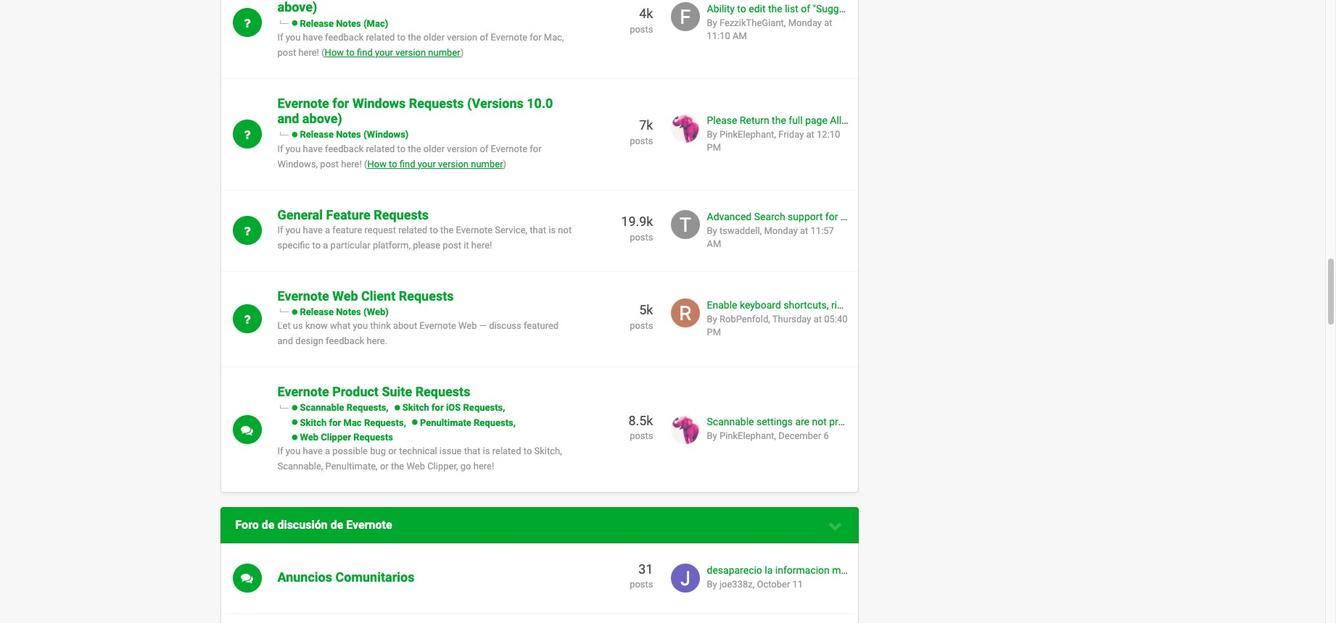 Task type: locate. For each thing, give the bounding box(es) containing it.
not up 6
[[812, 416, 827, 428]]

monday for 4k
[[788, 17, 822, 28]]

2 vertical spatial post
[[443, 240, 461, 251]]

mac,
[[544, 32, 564, 43]]

for up clipper
[[329, 418, 341, 428]]

am down by fezzikthegiant , on the top right of the page
[[733, 30, 747, 41]]

at down the "suggested
[[824, 17, 832, 28]]

a left feature
[[325, 225, 330, 236]]

related inside if you have feedback related to the older version of evernote for mac, post here! (
[[366, 32, 395, 43]]

, left friday
[[774, 129, 776, 140]]

at down shortcuts, on the top right of page
[[814, 314, 822, 325]]

your down evernote for windows requests (versions 10.0 and above) link
[[418, 159, 436, 170]]

scannable inside scannable settings are not presistent by pinkelephant , december 6
[[707, 416, 754, 428]]

1 vertical spatial monday
[[764, 225, 798, 236]]

1 vertical spatial feedback
[[325, 144, 364, 154]]

0 vertical spatial your
[[375, 47, 393, 58]]

web
[[332, 288, 358, 304], [458, 321, 477, 332], [300, 432, 318, 443], [406, 461, 425, 472]]

1 older from the top
[[423, 32, 445, 43]]

for up above)
[[332, 95, 349, 111]]

1 vertical spatial notes
[[336, 129, 361, 140]]

here! inside 'general feature requests if you have a feature request related to the evernote service, that is not specific to a particular platform, please post it here!'
[[471, 240, 492, 251]]

notes
[[336, 18, 361, 29], [336, 129, 361, 140], [336, 307, 361, 318]]

tags right the all
[[844, 115, 866, 126]]

1 horizontal spatial post
[[320, 159, 339, 170]]

it
[[464, 240, 469, 251]]

for down 10.0
[[530, 144, 542, 154]]

0 horizontal spatial find
[[357, 47, 373, 58]]

version
[[447, 32, 477, 43], [395, 47, 426, 58], [447, 144, 477, 154], [438, 159, 469, 170], [1032, 300, 1064, 311]]

0 vertical spatial how to find your version number link
[[325, 47, 460, 58]]

skitch,
[[534, 446, 562, 457]]

if inside if you have feedback related to the older version of evernote for mac, post here! (
[[277, 32, 283, 43]]

1 vertical spatial pinkelephant link
[[720, 431, 774, 441]]

2 by from the top
[[707, 129, 717, 140]]

and down 'let'
[[277, 336, 293, 347]]

monday inside the monday at 11:10  am
[[788, 17, 822, 28]]

skitch for ios requests
[[400, 403, 503, 414]]

19.9k
[[621, 214, 653, 229]]

web left clipper
[[300, 432, 318, 443]]

1 vertical spatial is
[[483, 446, 490, 457]]

and left above)
[[277, 111, 299, 126]]

circle image up technical
[[412, 420, 418, 426]]

1 circle image from the top
[[292, 20, 298, 26]]

by robpenfold ,
[[707, 314, 772, 325]]

0 vertical spatial how
[[325, 47, 344, 58]]

0 horizontal spatial number
[[428, 47, 460, 58]]

1 by from the top
[[707, 17, 717, 28]]

3 if from the top
[[277, 225, 283, 236]]

4 if from the top
[[277, 446, 283, 457]]

robpenfold image
[[671, 299, 700, 328]]

notes left (mac)
[[336, 18, 361, 29]]

enable
[[707, 300, 737, 311]]

4 by from the top
[[707, 314, 717, 325]]

related for 4k
[[366, 32, 395, 43]]

older for 4k
[[423, 32, 445, 43]]

evernote inside if you have feedback related to the older version of evernote for mac, post here! (
[[491, 32, 527, 43]]

quick
[[930, 300, 955, 311]]

related down (mac)
[[366, 32, 395, 43]]

1 vertical spatial pm
[[707, 327, 721, 338]]

5k posts
[[630, 303, 653, 331]]

8.5k
[[628, 413, 653, 429]]

3 circle image from the top
[[292, 420, 298, 426]]

0 vertical spatial related
[[366, 32, 395, 43]]

edit
[[749, 3, 766, 15]]

0 horizontal spatial am
[[707, 239, 721, 249]]

3 release from the top
[[300, 307, 334, 318]]

8.5k posts
[[628, 413, 653, 442]]

release notes (windows) link
[[292, 129, 409, 140]]

here! ( inside if you have feedback related to the older version of evernote for windows, post here! (
[[341, 159, 367, 170]]

have
[[303, 32, 323, 43], [303, 144, 323, 154], [303, 225, 323, 236], [303, 446, 323, 457]]

ios
[[446, 403, 461, 414]]

4 have from the top
[[303, 446, 323, 457]]

monday for 19.9k
[[764, 225, 798, 236]]

0 vertical spatial skitch
[[402, 403, 429, 414]]

circle image for penultimate requests
[[412, 420, 418, 426]]

circle image
[[292, 20, 298, 26], [292, 131, 298, 138], [292, 420, 298, 426]]

1 vertical spatial circle image
[[292, 131, 298, 138]]

2 horizontal spatial post
[[443, 240, 461, 251]]

1 vertical spatial skitch
[[300, 418, 327, 428]]

0 horizontal spatial is
[[483, 446, 490, 457]]

penultimate requests link
[[412, 418, 516, 428]]

have down release notes (mac) link
[[303, 32, 323, 43]]

1 vertical spatial here!
[[473, 461, 494, 472]]

am
[[733, 30, 747, 41], [707, 239, 721, 249]]

5 posts from the top
[[630, 431, 653, 442]]

older
[[423, 32, 445, 43], [423, 144, 445, 154]]

de right foro
[[262, 519, 274, 532]]

joe338z
[[720, 579, 753, 590]]

1 vertical spatial your
[[418, 159, 436, 170]]

discusión
[[277, 519, 328, 532]]

2 posts from the top
[[630, 135, 653, 146]]

2 vertical spatial circle image
[[292, 420, 298, 426]]

2 vertical spatial of
[[480, 144, 488, 154]]

fezzikthegiant image
[[671, 2, 700, 31]]

at
[[824, 17, 832, 28], [806, 129, 814, 140], [800, 225, 808, 236], [814, 314, 822, 325]]

0 vertical spatial notes
[[336, 18, 361, 29]]

pm inside the thursday at 05:40 pm
[[707, 327, 721, 338]]

am inside the monday at 11:10  am
[[733, 30, 747, 41]]

requests
[[409, 95, 464, 111], [374, 207, 429, 222], [399, 288, 454, 304], [415, 384, 470, 400], [347, 403, 386, 414], [463, 403, 503, 414], [364, 418, 404, 428], [474, 418, 513, 428], [353, 432, 393, 443]]

post inside if you have feedback related to the older version of evernote for windows, post here! (
[[320, 159, 339, 170]]

have inside if you have feedback related to the older version of evernote for mac, post here! (
[[303, 32, 323, 43]]

1 horizontal spatial find
[[400, 159, 415, 170]]

number for 7k
[[471, 159, 503, 170]]

to inside if you have feedback related to the older version of evernote for mac, post here! (
[[397, 32, 406, 43]]

0 vertical spatial release
[[300, 18, 334, 29]]

by left joe338z
[[707, 579, 717, 590]]

evernote inside if you have feedback related to the older version of evernote for windows, post here! (
[[491, 144, 527, 154]]

click
[[854, 300, 875, 311]]

0 vertical spatial and
[[277, 111, 299, 126]]

not inside scannable settings are not presistent by pinkelephant , december 6
[[812, 416, 827, 428]]

of inside if you have feedback related to the older version of evernote for mac, post here! (
[[480, 32, 488, 43]]

web clipper requests link
[[292, 432, 393, 443]]

version inside if you have feedback related to the older version of evernote for windows, post here! (
[[447, 144, 477, 154]]

2 vertical spatial feedback
[[326, 336, 364, 347]]

let
[[277, 321, 291, 332]]

posts
[[630, 24, 653, 35], [630, 135, 653, 146], [630, 232, 653, 243], [630, 320, 653, 331], [630, 431, 653, 442], [630, 580, 653, 591]]

have down general
[[303, 225, 323, 236]]

service,
[[495, 225, 527, 236]]

0 horizontal spatial that
[[464, 446, 480, 457]]

how down release notes (mac) link
[[325, 47, 344, 58]]

above)
[[302, 111, 342, 126]]

2 pinkelephant from the top
[[720, 431, 774, 441]]

circle image for web clipper requests
[[292, 434, 298, 441]]

bug
[[370, 446, 386, 457]]

advanced
[[707, 211, 752, 223]]

0 horizontal spatial scannable
[[300, 403, 344, 414]]

0 horizontal spatial how
[[325, 47, 344, 58]]

circle image inside penultimate requests link
[[412, 420, 418, 426]]

or right bug
[[388, 446, 397, 457]]

general feature requests if you have a feature request related to the evernote service, that is not specific to a particular platform, please post it here!
[[277, 207, 572, 251]]

1 notes from the top
[[336, 18, 361, 29]]

feedback down release notes (windows) link
[[325, 144, 364, 154]]

3 by from the top
[[707, 225, 717, 236]]

1 horizontal spatial number
[[471, 159, 503, 170]]

how to find your version number ) for 4k
[[325, 47, 464, 58]]

5 by from the top
[[707, 431, 717, 441]]

know
[[305, 321, 328, 332]]

0 vertical spatial older
[[423, 32, 445, 43]]

what
[[330, 321, 351, 332]]

posts inside 8.5k posts
[[630, 431, 653, 442]]

release notes (mac)
[[298, 18, 388, 29]]

here! ( for 7k
[[341, 159, 367, 170]]

suite
[[382, 384, 412, 400]]

have inside if you have feedback related to the older version of evernote for windows, post here! (
[[303, 144, 323, 154]]

circle image inside release notes (windows) link
[[292, 131, 298, 138]]

circle image down suite
[[395, 405, 400, 411]]

circle image inside web clipper requests link
[[292, 434, 298, 441]]

here! right it
[[471, 240, 492, 251]]

evernote right about
[[420, 321, 456, 332]]

or down bug
[[380, 461, 389, 472]]

monday down ability to edit the list of "suggested templates"
[[788, 17, 822, 28]]

a
[[325, 225, 330, 236], [323, 240, 328, 251], [325, 446, 330, 457]]

have for 8.5k
[[303, 446, 323, 457]]

here! ( inside if you have feedback related to the older version of evernote for mac, post here! (
[[298, 47, 325, 58]]

1 vertical spatial not
[[812, 416, 827, 428]]

evernote up scannable requests link
[[277, 384, 329, 400]]

2 have from the top
[[303, 144, 323, 154]]

0 vertical spatial not
[[558, 225, 572, 236]]

of inside if you have feedback related to the older version of evernote for windows, post here! (
[[480, 144, 488, 154]]

release up know
[[300, 307, 334, 318]]

you inside if you have a possible bug or technical issue that is related to skitch, scannable, penultimate, or the web clipper, go here!
[[286, 446, 301, 457]]

release left (mac)
[[300, 18, 334, 29]]

related inside if you have feedback related to the older version of evernote for windows, post here! (
[[366, 144, 395, 154]]

if inside if you have feedback related to the older version of evernote for windows, post here! (
[[277, 144, 283, 154]]

1 vertical spatial that
[[464, 446, 480, 457]]

1 vertical spatial am
[[707, 239, 721, 249]]

, down settings
[[774, 431, 776, 441]]

0 vertical spatial here!
[[471, 240, 492, 251]]

pm inside the friday at 12:10 pm
[[707, 142, 721, 153]]

post down release notes (mac) link
[[277, 47, 296, 58]]

1 vertical spatial older
[[423, 144, 445, 154]]

posts down 7k
[[630, 135, 653, 146]]

1 vertical spatial tags
[[875, 211, 897, 223]]

1 horizontal spatial that
[[530, 225, 546, 236]]

release notes (web)
[[298, 307, 389, 318]]

2 pinkelephant link from the top
[[720, 431, 774, 441]]

0 vertical spatial number
[[428, 47, 460, 58]]

you up windows,
[[286, 144, 301, 154]]

your for 4k
[[375, 47, 393, 58]]

view
[[868, 115, 889, 126]]

skitch for skitch for ios requests
[[402, 403, 429, 414]]

0 vertical spatial tags
[[844, 115, 866, 126]]

pinkelephant link for 8.5k
[[720, 431, 774, 441]]

at inside the monday at 11:10  am
[[824, 17, 832, 28]]

you for 7k
[[286, 144, 301, 154]]

1 vertical spatial how
[[367, 159, 387, 170]]

1 vertical spatial how to find your version number link
[[367, 159, 503, 170]]

evernote down (versions
[[491, 144, 527, 154]]

2 older from the top
[[423, 144, 445, 154]]

templates"
[[866, 3, 917, 15]]

0 horizontal spatial )
[[460, 47, 464, 58]]

number up the evernote for windows requests (versions 10.0 and above)
[[428, 47, 460, 58]]

october 11 link
[[757, 579, 803, 590]]

1 vertical spatial of
[[480, 32, 488, 43]]

a left particular
[[323, 240, 328, 251]]

, inside scannable settings are not presistent by pinkelephant , december 6
[[774, 431, 776, 441]]

find for 7k
[[400, 159, 415, 170]]

scannable left settings
[[707, 416, 754, 428]]

3 have from the top
[[303, 225, 323, 236]]

how down (windows)
[[367, 159, 387, 170]]

(web)
[[363, 307, 389, 318]]

1 pm from the top
[[707, 142, 721, 153]]

0 vertical spatial pm
[[707, 142, 721, 153]]

0 vertical spatial am
[[733, 30, 747, 41]]

pinkelephant down settings
[[720, 431, 774, 441]]

fezzikthegiant link
[[720, 17, 784, 28]]

evernote web client requests link
[[277, 288, 454, 304]]

0 vertical spatial how to find your version number )
[[325, 47, 464, 58]]

0 vertical spatial pinkelephant
[[720, 129, 774, 140]]

list
[[785, 3, 798, 15]]

pinkelephant link
[[720, 129, 774, 140], [720, 431, 774, 441]]

1 horizontal spatial not
[[812, 416, 827, 428]]

how
[[325, 47, 344, 58], [367, 159, 387, 170]]

2 pm from the top
[[707, 327, 721, 338]]

1 horizontal spatial how
[[367, 159, 387, 170]]

1 horizontal spatial am
[[733, 30, 747, 41]]

of right the list
[[801, 3, 810, 15]]

presistent
[[829, 416, 874, 428]]

0 vertical spatial here! (
[[298, 47, 325, 58]]

web
[[1010, 300, 1029, 311]]

release
[[300, 18, 334, 29], [300, 129, 334, 140], [300, 307, 334, 318]]

am down by tswaddell ,
[[707, 239, 721, 249]]

0 vertical spatial that
[[530, 225, 546, 236]]

how to find your version number link down (mac)
[[325, 47, 460, 58]]

by right pinkelephant icon
[[707, 431, 717, 441]]

if you have feedback related to the older version of evernote for mac, post here! (
[[277, 32, 564, 58]]

1 horizontal spatial scannable
[[707, 416, 754, 428]]

(versions
[[467, 95, 524, 111]]

anuncios
[[277, 570, 332, 586]]

by for 19.9k
[[707, 225, 717, 236]]

web left —
[[458, 321, 477, 332]]

related up please at the left
[[398, 225, 427, 236]]

1 vertical spatial pinkelephant
[[720, 431, 774, 441]]

the inside if you have feedback related to the older version of evernote for mac, post here! (
[[408, 32, 421, 43]]

4 posts from the top
[[630, 320, 653, 331]]

0 vertical spatial scannable
[[300, 403, 344, 414]]

enable keyboard shortcuts, right-click menus and quick note on the web version link
[[707, 300, 1064, 311]]

for inside if you have feedback related to the older version of evernote for windows, post here! (
[[530, 144, 542, 154]]

circle image inside release notes (mac) link
[[292, 20, 298, 26]]

0 horizontal spatial skitch
[[300, 418, 327, 428]]

mark forum as read image
[[243, 16, 251, 29], [243, 225, 251, 237], [243, 313, 251, 326], [241, 424, 253, 436], [241, 573, 253, 585]]

1 horizontal spatial your
[[418, 159, 436, 170]]

1 have from the top
[[303, 32, 323, 43]]

posts down '5k'
[[630, 320, 653, 331]]

if for 8.5k
[[277, 446, 283, 457]]

related down (windows)
[[366, 144, 395, 154]]

3 notes from the top
[[336, 307, 361, 318]]

0 vertical spatial )
[[460, 47, 464, 58]]

0 vertical spatial is
[[549, 225, 556, 236]]

0 vertical spatial find
[[357, 47, 373, 58]]

0 horizontal spatial post
[[277, 47, 296, 58]]

if inside if you have a possible bug or technical issue that is related to skitch, scannable, penultimate, or the web clipper, go here!
[[277, 446, 283, 457]]

that up go at bottom left
[[464, 446, 480, 457]]

release down above)
[[300, 129, 334, 140]]

requests inside 'general feature requests if you have a feature request related to the evernote service, that is not specific to a particular platform, please post it here!'
[[374, 207, 429, 222]]

web up release notes (web)
[[332, 288, 358, 304]]

feedback down what
[[326, 336, 364, 347]]

1 horizontal spatial here! (
[[341, 159, 367, 170]]

posts down '8.5k'
[[630, 431, 653, 442]]

2 notes from the top
[[336, 129, 361, 140]]

skitch down suite
[[402, 403, 429, 414]]

monday at 11:10  am link
[[707, 17, 832, 41]]

1 pinkelephant link from the top
[[720, 129, 774, 140]]

skitch for mac requests
[[298, 418, 404, 428]]

1 vertical spatial release
[[300, 129, 334, 140]]

for up 11:57
[[825, 211, 838, 223]]

skitch for skitch for mac requests
[[300, 418, 327, 428]]

for left mac, at the top of the page
[[530, 32, 542, 43]]

your down (mac)
[[375, 47, 393, 58]]

how to find your version number ) down evernote for windows requests (versions 10.0 and above) link
[[367, 159, 506, 170]]

pm down the please
[[707, 142, 721, 153]]

older for 7k
[[423, 144, 445, 154]]

at inside monday at 11:57 am
[[800, 225, 808, 236]]

find down (windows)
[[400, 159, 415, 170]]

1 vertical spatial )
[[503, 159, 506, 170]]

issue
[[439, 446, 462, 457]]

and left "quick"
[[911, 300, 928, 311]]

19.9k posts
[[621, 214, 653, 243]]

tags right nested
[[875, 211, 897, 223]]

by inside desaparecio la informacion mi nota by joe338z , october 11
[[707, 579, 717, 590]]

you inside let us know what you think about evernote web — discuss featured and design feedback here.
[[353, 321, 368, 332]]

not right service,
[[558, 225, 572, 236]]

feedback
[[325, 32, 364, 43], [325, 144, 364, 154], [326, 336, 364, 347]]

am inside monday at 11:57 am
[[707, 239, 721, 249]]

or
[[388, 446, 397, 457], [380, 461, 389, 472]]

a down clipper
[[325, 446, 330, 457]]

6 by from the top
[[707, 579, 717, 590]]

de
[[262, 519, 274, 532], [330, 519, 343, 532]]

have for 4k
[[303, 32, 323, 43]]

, for 19.9k
[[760, 225, 762, 236]]

1 if from the top
[[277, 32, 283, 43]]

(mac)
[[363, 18, 388, 29]]

feedback for 7k
[[325, 144, 364, 154]]

0 vertical spatial or
[[388, 446, 397, 457]]

0 horizontal spatial de
[[262, 519, 274, 532]]

of up (versions
[[480, 32, 488, 43]]

circle image
[[292, 309, 298, 315], [292, 405, 298, 411], [395, 405, 400, 411], [412, 420, 418, 426], [292, 434, 298, 441]]

1 pinkelephant from the top
[[720, 129, 774, 140]]

october
[[757, 579, 790, 590]]

scannable settings are not presistent link
[[707, 416, 874, 428]]

you inside if you have feedback related to the older version of evernote for windows, post here! (
[[286, 144, 301, 154]]

post inside if you have feedback related to the older version of evernote for mac, post here! (
[[277, 47, 296, 58]]

7k posts
[[630, 118, 653, 146]]

1 vertical spatial here! (
[[341, 159, 367, 170]]

discuss
[[489, 321, 521, 332]]

go
[[460, 461, 471, 472]]

2 vertical spatial notes
[[336, 307, 361, 318]]

1 horizontal spatial skitch
[[402, 403, 429, 414]]

and for quick
[[911, 300, 928, 311]]

31 posts
[[630, 562, 653, 591]]

0 horizontal spatial your
[[375, 47, 393, 58]]

penultimate
[[420, 418, 471, 428]]

have inside 'general feature requests if you have a feature request related to the evernote service, that is not specific to a particular platform, please post it here!'
[[303, 225, 323, 236]]

older inside if you have feedback related to the older version of evernote for mac, post here! (
[[423, 32, 445, 43]]

, down keyboard
[[768, 314, 770, 325]]

how to find your version number link for 4k
[[325, 47, 460, 58]]

1 vertical spatial a
[[323, 240, 328, 251]]

0 vertical spatial post
[[277, 47, 296, 58]]

pinkelephant down return
[[720, 129, 774, 140]]

have up "scannable,"
[[303, 446, 323, 457]]

release for for
[[300, 129, 334, 140]]

0 vertical spatial circle image
[[292, 20, 298, 26]]

feedback inside if you have feedback related to the older version of evernote for mac, post here! (
[[325, 32, 364, 43]]

by down enable
[[707, 314, 717, 325]]

notes for for
[[336, 129, 361, 140]]

evernote inside 'general feature requests if you have a feature request related to the evernote service, that is not specific to a particular platform, please post it here!'
[[456, 225, 493, 236]]

2 vertical spatial release
[[300, 307, 334, 318]]

1 posts from the top
[[630, 24, 653, 35]]

at inside the friday at 12:10 pm
[[806, 129, 814, 140]]

circle image up "scannable,"
[[292, 434, 298, 441]]

, left october
[[753, 579, 755, 590]]

at down support
[[800, 225, 808, 236]]

circle image inside scannable requests link
[[292, 405, 298, 411]]

is right service,
[[549, 225, 556, 236]]

how to find your version number link down evernote for windows requests (versions 10.0 and above) link
[[367, 159, 503, 170]]

6 posts from the top
[[630, 580, 653, 591]]

please return the full page all tags view
[[707, 115, 889, 126]]

1 vertical spatial and
[[911, 300, 928, 311]]

post right windows,
[[320, 159, 339, 170]]

evernote left mac, at the top of the page
[[491, 32, 527, 43]]

feature
[[326, 207, 371, 222]]

,
[[784, 17, 786, 28], [774, 129, 776, 140], [760, 225, 762, 236], [768, 314, 770, 325], [774, 431, 776, 441], [753, 579, 755, 590]]

de right discusión
[[330, 519, 343, 532]]

at for 4k
[[824, 17, 832, 28]]

us
[[293, 321, 303, 332]]

feedback inside if you have feedback related to the older version of evernote for windows, post here! (
[[325, 144, 364, 154]]

circle image up us
[[292, 309, 298, 315]]

1 horizontal spatial tags
[[875, 211, 897, 223]]

at down page
[[806, 129, 814, 140]]

2 release from the top
[[300, 129, 334, 140]]

monday at 11:10  am
[[707, 17, 832, 41]]

1 horizontal spatial is
[[549, 225, 556, 236]]

2 vertical spatial related
[[398, 225, 427, 236]]

by down the please
[[707, 129, 717, 140]]

1 vertical spatial number
[[471, 159, 503, 170]]

pinkelephant image
[[671, 114, 700, 143]]

0 vertical spatial of
[[801, 3, 810, 15]]

of down (versions
[[480, 144, 488, 154]]

, down the list
[[784, 17, 786, 28]]

is inside if you have a possible bug or technical issue that is related to skitch, scannable, penultimate, or the web clipper, go here!
[[483, 446, 490, 457]]

december
[[778, 431, 821, 441]]

2 circle image from the top
[[292, 131, 298, 138]]

you right what
[[353, 321, 368, 332]]

web down technical
[[406, 461, 425, 472]]

feedback inside let us know what you think about evernote web — discuss featured and design feedback here.
[[326, 336, 364, 347]]

to inside if you have feedback related to the older version of evernote for windows, post here! (
[[397, 144, 406, 154]]

about
[[393, 321, 417, 332]]

at inside the thursday at 05:40 pm
[[814, 314, 822, 325]]

evernote up above)
[[277, 95, 329, 111]]

1 vertical spatial related
[[366, 144, 395, 154]]

evernote up comunitarios
[[346, 519, 392, 532]]

2 vertical spatial and
[[277, 336, 293, 347]]

posts down 31
[[630, 580, 653, 591]]

particular
[[330, 240, 370, 251]]

posts inside 19.9k posts
[[630, 232, 653, 243]]

evernote inside let us know what you think about evernote web — discuss featured and design feedback here.
[[420, 321, 456, 332]]

3 posts from the top
[[630, 232, 653, 243]]

you up specific
[[286, 225, 301, 236]]

2 vertical spatial a
[[325, 446, 330, 457]]

, down search
[[760, 225, 762, 236]]

you inside if you have feedback related to the older version of evernote for mac, post here! (
[[286, 32, 301, 43]]

here! (
[[298, 47, 325, 58], [341, 159, 367, 170]]

here! ( down release notes (windows)
[[341, 159, 367, 170]]

notes down above)
[[336, 129, 361, 140]]

2 if from the top
[[277, 144, 283, 154]]

1 vertical spatial scannable
[[707, 416, 754, 428]]

related to
[[492, 446, 532, 457]]

older inside if you have feedback related to the older version of evernote for windows, post here! (
[[423, 144, 445, 154]]

you for 8.5k
[[286, 446, 301, 457]]

1 vertical spatial how to find your version number )
[[367, 159, 506, 170]]

, for 7k
[[774, 129, 776, 140]]

1 horizontal spatial )
[[503, 159, 506, 170]]

posts down 4k
[[630, 24, 653, 35]]

0 horizontal spatial tags
[[844, 115, 866, 126]]

is inside 'general feature requests if you have a feature request related to the evernote service, that is not specific to a particular platform, please post it here!'
[[549, 225, 556, 236]]

circle image inside skitch for ios requests link
[[395, 405, 400, 411]]

0 vertical spatial feedback
[[325, 32, 364, 43]]

pm down enable
[[707, 327, 721, 338]]

number down (versions
[[471, 159, 503, 170]]

you up "scannable,"
[[286, 446, 301, 457]]

1 vertical spatial post
[[320, 159, 339, 170]]

how to find your version number ) down (mac)
[[325, 47, 464, 58]]

0 vertical spatial pinkelephant link
[[720, 129, 774, 140]]

and inside the evernote for windows requests (versions 10.0 and above)
[[277, 111, 299, 126]]

0 vertical spatial monday
[[788, 17, 822, 28]]

find for 4k
[[357, 47, 373, 58]]

1 vertical spatial find
[[400, 159, 415, 170]]

0 horizontal spatial here! (
[[298, 47, 325, 58]]

have inside if you have a possible bug or technical issue that is related to skitch, scannable, penultimate, or the web clipper, go here!
[[303, 446, 323, 457]]

circle image inside release notes (web) link
[[292, 309, 298, 315]]

monday inside monday at 11:57 am
[[764, 225, 798, 236]]

circle image up web clipper requests link at the left of the page
[[292, 405, 298, 411]]

platform,
[[373, 240, 411, 251]]

page
[[805, 115, 828, 126]]



Task type: describe. For each thing, give the bounding box(es) containing it.
) for 7k
[[503, 159, 506, 170]]

circle image for scannable requests
[[292, 405, 298, 411]]

the inside 'general feature requests if you have a feature request related to the evernote service, that is not specific to a particular platform, please post it here!'
[[440, 225, 454, 236]]

anuncios comunitarios link
[[277, 570, 415, 586]]

are
[[795, 416, 809, 428]]

informacion
[[775, 565, 830, 577]]

foro de discusión de evernote link
[[235, 519, 392, 532]]

anuncios comunitarios
[[277, 570, 415, 586]]

general feature requests link
[[277, 207, 429, 222]]

tswaddell image
[[671, 210, 700, 239]]

if for 4k
[[277, 32, 283, 43]]

penultimate requests
[[418, 418, 513, 428]]

you inside 'general feature requests if you have a feature request related to the evernote service, that is not specific to a particular platform, please post it here!'
[[286, 225, 301, 236]]

posts for 19.9k
[[630, 232, 653, 243]]

11:57
[[811, 225, 834, 236]]

nota
[[846, 565, 866, 577]]

joe338z link
[[720, 579, 753, 590]]

that inside 'general feature requests if you have a feature request related to the evernote service, that is not specific to a particular platform, please post it here!'
[[530, 225, 546, 236]]

design
[[295, 336, 323, 347]]

if you have feedback related to the older version of evernote for windows, post here! (
[[277, 144, 542, 170]]

how for 4k
[[325, 47, 344, 58]]

by for 5k
[[707, 314, 717, 325]]

mark forum as read image for evernote web client requests
[[243, 313, 251, 326]]

post for 7k
[[320, 159, 339, 170]]

mark forum as read image for evernote product suite requests
[[241, 424, 253, 436]]

your for 7k
[[418, 159, 436, 170]]

scannable requests
[[298, 403, 386, 414]]

windows
[[352, 95, 406, 111]]

pinkelephant image
[[671, 416, 700, 445]]

menus
[[878, 300, 908, 311]]

notes for web
[[336, 307, 361, 318]]

shortcuts,
[[784, 300, 829, 311]]

at for 19.9k
[[800, 225, 808, 236]]

of for 4k
[[480, 32, 488, 43]]

monday at 11:57 am
[[707, 225, 834, 249]]

for inside if you have feedback related to the older version of evernote for mac, post here! (
[[530, 32, 542, 43]]

by inside scannable settings are not presistent by pinkelephant , december 6
[[707, 431, 717, 441]]

how for 7k
[[367, 159, 387, 170]]

web inside if you have a possible bug or technical issue that is related to skitch, scannable, penultimate, or the web clipper, go here!
[[406, 461, 425, 472]]

mi
[[832, 565, 844, 577]]

december 6 link
[[778, 431, 829, 441]]

feedback for 4k
[[325, 32, 364, 43]]

product
[[332, 384, 379, 400]]

how to find your version number ) for 7k
[[367, 159, 506, 170]]

for inside the evernote for windows requests (versions 10.0 and above)
[[332, 95, 349, 111]]

05:40
[[824, 314, 848, 325]]

1 de from the left
[[262, 519, 274, 532]]

circle image for 7k
[[292, 131, 298, 138]]

skitch for mac requests link
[[292, 418, 406, 428]]

scannable for settings
[[707, 416, 754, 428]]

1 vertical spatial or
[[380, 461, 389, 472]]

you for 4k
[[286, 32, 301, 43]]

circle image for release notes (web)
[[292, 309, 298, 315]]

am for 19.9k
[[707, 239, 721, 249]]

and inside let us know what you think about evernote web — discuss featured and design feedback here.
[[277, 336, 293, 347]]

2 de from the left
[[330, 519, 343, 532]]

web clipper requests
[[298, 432, 393, 443]]

for left ios
[[432, 403, 444, 414]]

on
[[980, 300, 991, 311]]

desaparecio la informacion mi nota link
[[707, 565, 866, 577]]

12:10
[[817, 129, 840, 140]]

related for 7k
[[366, 144, 395, 154]]

have for 7k
[[303, 144, 323, 154]]

monday at 11:57 am link
[[707, 225, 834, 249]]

settings
[[756, 416, 793, 428]]

mark forum as read image
[[243, 128, 251, 140]]

not inside 'general feature requests if you have a feature request related to the evernote service, that is not specific to a particular platform, please post it here!'
[[558, 225, 572, 236]]

here! inside if you have a possible bug or technical issue that is related to skitch, scannable, penultimate, or the web clipper, go here!
[[473, 461, 494, 472]]

advanced search support for nested tags
[[707, 211, 897, 223]]

0 vertical spatial a
[[325, 225, 330, 236]]

here! ( for 4k
[[298, 47, 325, 58]]

) for 4k
[[460, 47, 464, 58]]

version inside if you have feedback related to the older version of evernote for mac, post here! (
[[447, 32, 477, 43]]

and for above)
[[277, 111, 299, 126]]

11:10
[[707, 30, 730, 41]]

requests inside the evernote for windows requests (versions 10.0 and above)
[[409, 95, 464, 111]]

7k
[[639, 118, 653, 133]]

foro
[[235, 519, 259, 532]]

evernote product suite requests
[[277, 384, 470, 400]]

mark forum as read image for general feature requests
[[243, 225, 251, 237]]

evernote for windows requests (versions 10.0 and above)
[[277, 95, 553, 126]]

posts for 4k
[[630, 24, 653, 35]]

the inside if you have a possible bug or technical issue that is related to skitch, scannable, penultimate, or the web clipper, go here!
[[391, 461, 404, 472]]

windows,
[[277, 159, 318, 170]]

scannable requests link
[[292, 403, 389, 414]]

by for 7k
[[707, 129, 717, 140]]

, for 5k
[[768, 314, 770, 325]]

related inside 'general feature requests if you have a feature request related to the evernote service, that is not specific to a particular platform, please post it here!'
[[398, 225, 427, 236]]

, inside desaparecio la informacion mi nota by joe338z , october 11
[[753, 579, 755, 590]]

clipper
[[321, 432, 351, 443]]

nested
[[841, 211, 873, 223]]

11
[[792, 579, 803, 590]]

joe338z image
[[671, 564, 700, 593]]

post inside 'general feature requests if you have a feature request related to the evernote service, that is not specific to a particular platform, please post it here!'
[[443, 240, 461, 251]]

please return the full page all tags view link
[[707, 115, 889, 126]]

think
[[370, 321, 391, 332]]

if for 7k
[[277, 144, 283, 154]]

possible
[[332, 446, 368, 457]]

clipper,
[[427, 461, 458, 472]]

circle image for skitch for ios requests
[[395, 405, 400, 411]]

pinkelephant link for 7k
[[720, 129, 774, 140]]

fezzikthegiant
[[720, 17, 784, 28]]

desaparecio
[[707, 565, 762, 577]]

friday at 12:10 pm link
[[707, 129, 840, 153]]

all
[[830, 115, 842, 126]]

circle image inside skitch for mac requests link
[[292, 420, 298, 426]]

by tswaddell ,
[[707, 225, 764, 236]]

"suggested
[[813, 3, 864, 15]]

posts for 5k
[[630, 320, 653, 331]]

at for 5k
[[814, 314, 822, 325]]

scannable settings are not presistent by pinkelephant , december 6
[[707, 416, 874, 441]]

evernote up us
[[277, 288, 329, 304]]

a inside if you have a possible bug or technical issue that is related to skitch, scannable, penultimate, or the web clipper, go here!
[[325, 446, 330, 457]]

scannable for requests
[[300, 403, 344, 414]]

of for 7k
[[480, 144, 488, 154]]

robpenfold
[[720, 314, 768, 325]]

ability
[[707, 3, 735, 15]]

posts for 7k
[[630, 135, 653, 146]]

1 release from the top
[[300, 18, 334, 29]]

if inside 'general feature requests if you have a feature request related to the evernote service, that is not specific to a particular platform, please post it here!'
[[277, 225, 283, 236]]

the inside if you have feedback related to the older version of evernote for windows, post here! (
[[408, 144, 421, 154]]

posts for 8.5k
[[630, 431, 653, 442]]

, for 4k
[[784, 17, 786, 28]]

friday at 12:10 pm
[[707, 129, 840, 153]]

robpenfold link
[[720, 314, 768, 325]]

right-
[[831, 300, 854, 311]]

release for web
[[300, 307, 334, 318]]

la
[[765, 565, 773, 577]]

at for 7k
[[806, 129, 814, 140]]

how to find your version number link for 7k
[[367, 159, 503, 170]]

friday
[[778, 129, 804, 140]]

—
[[479, 321, 487, 332]]

am for 4k
[[733, 30, 747, 41]]

tswaddell
[[720, 225, 760, 236]]

pm for 7k
[[707, 142, 721, 153]]

keyboard
[[740, 300, 781, 311]]

that inside if you have a possible bug or technical issue that is related to skitch, scannable, penultimate, or the web clipper, go here!
[[464, 446, 480, 457]]

web inside let us know what you think about evernote web — discuss featured and design feedback here.
[[458, 321, 477, 332]]

post for 4k
[[277, 47, 296, 58]]

note
[[957, 300, 977, 311]]

evernote inside the evernote for windows requests (versions 10.0 and above)
[[277, 95, 329, 111]]

posts for 31
[[630, 580, 653, 591]]

please
[[707, 115, 737, 126]]

evernote web client requests
[[277, 288, 454, 304]]

enable keyboard shortcuts, right-click menus and quick note on the web version
[[707, 300, 1064, 311]]

desaparecio la informacion mi nota by joe338z , october 11
[[707, 565, 866, 590]]

return
[[740, 115, 769, 126]]

pm for 5k
[[707, 327, 721, 338]]

pinkelephant inside scannable settings are not presistent by pinkelephant , december 6
[[720, 431, 774, 441]]

thursday at 05:40 pm link
[[707, 314, 848, 338]]

6
[[824, 431, 829, 441]]

circle image for 4k
[[292, 20, 298, 26]]

by for 4k
[[707, 17, 717, 28]]

evernote product suite requests link
[[277, 384, 470, 400]]

release notes (mac) link
[[292, 18, 388, 29]]

number for 4k
[[428, 47, 460, 58]]



Task type: vqa. For each thing, say whether or not it's contained in the screenshot.
1st pinkelephant
yes



